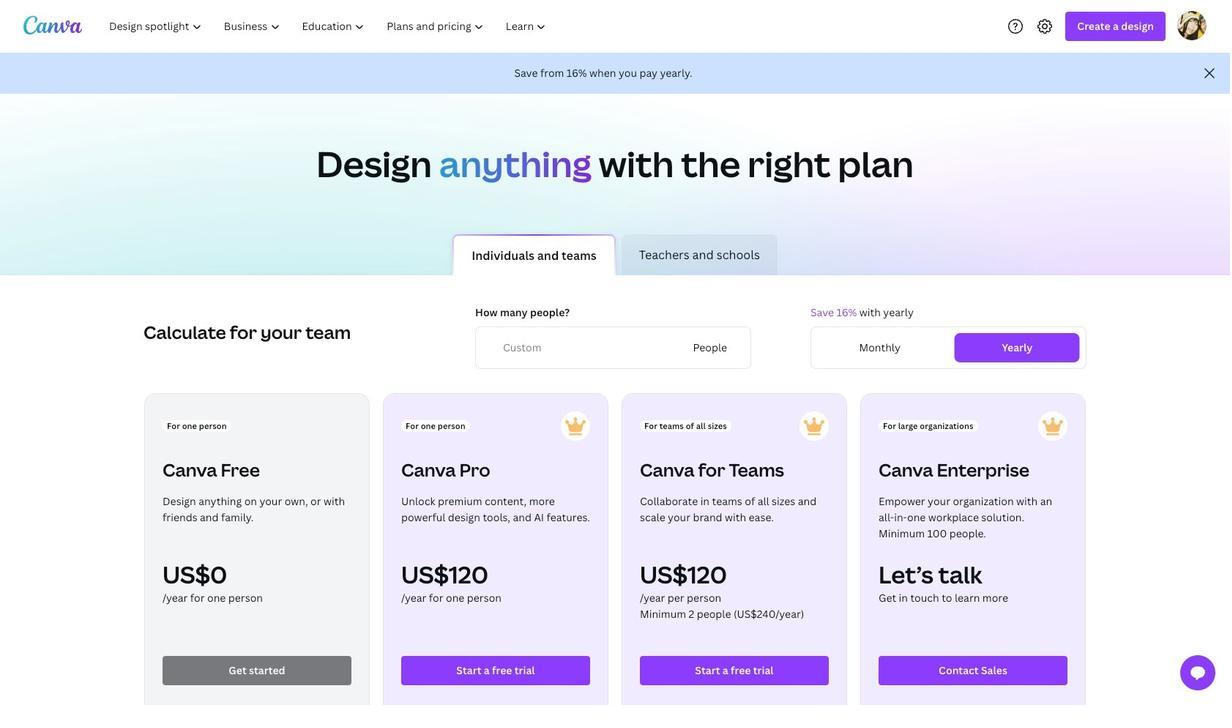 Task type: vqa. For each thing, say whether or not it's contained in the screenshot.
Content
no



Task type: describe. For each thing, give the bounding box(es) containing it.
open chat image
[[1189, 664, 1207, 682]]

stephanie aranda image
[[1178, 11, 1207, 40]]



Task type: locate. For each thing, give the bounding box(es) containing it.
Custom text field
[[503, 340, 678, 356]]

tab panel
[[0, 293, 1230, 705]]

top level navigation element
[[100, 12, 559, 41]]

option group
[[811, 327, 1087, 369]]



